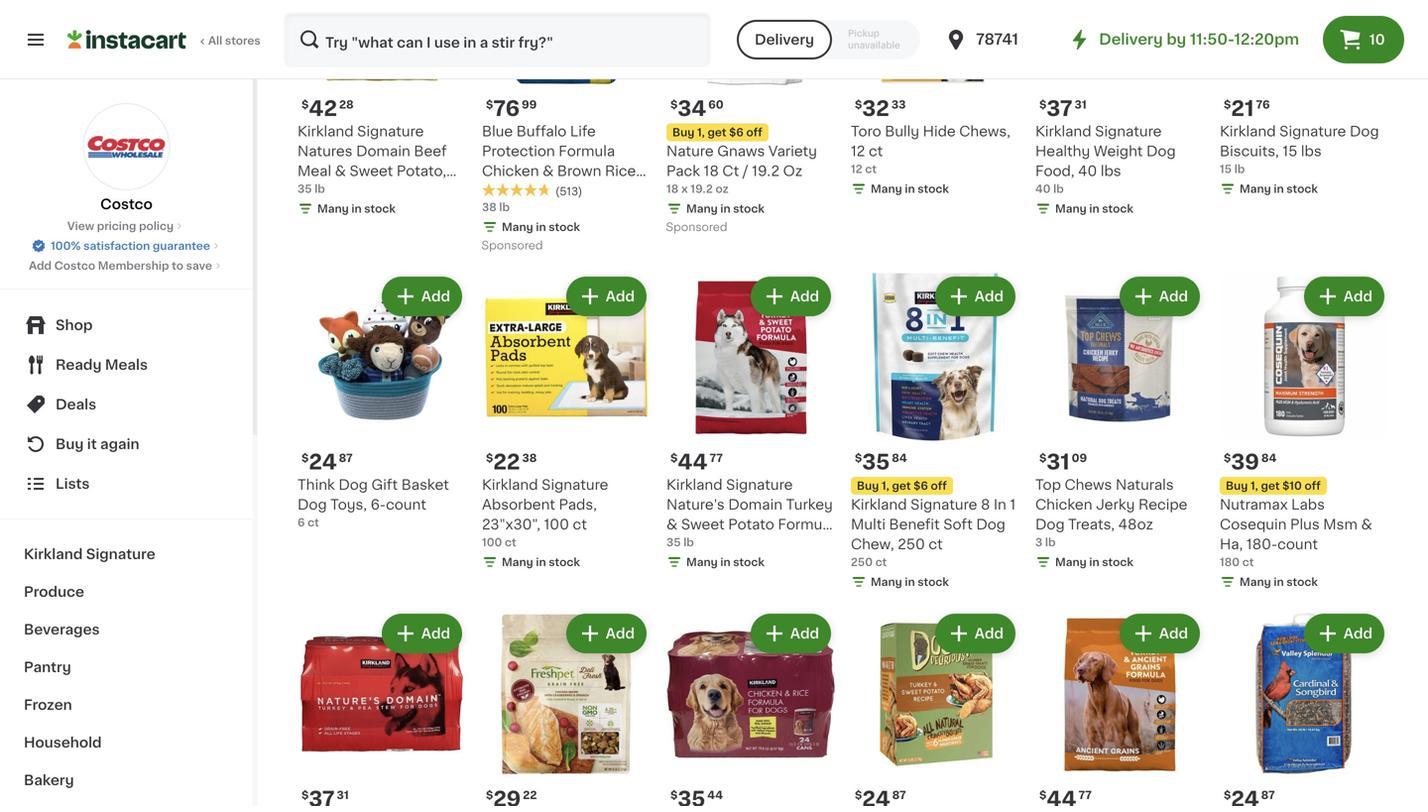 Task type: describe. For each thing, give the bounding box(es) containing it.
meal
[[298, 164, 331, 178]]

in for nature gnaws variety pack 18 ct / 19.2 oz
[[720, 203, 731, 214]]

6
[[298, 517, 305, 528]]

/
[[743, 164, 748, 178]]

kirkland signature
[[24, 547, 155, 561]]

add costco membership to save
[[29, 260, 212, 271]]

chews,
[[959, 124, 1011, 138]]

dogs,
[[693, 538, 733, 551]]

bully
[[885, 124, 919, 138]]

$ 22 38
[[486, 452, 537, 473]]

stock down (513)
[[549, 222, 580, 233]]

pantry link
[[12, 649, 241, 686]]

09
[[1072, 453, 1087, 464]]

blue
[[482, 124, 513, 138]]

toro
[[851, 124, 881, 138]]

$ inside $ 76 99
[[486, 99, 493, 110]]

1 vertical spatial costco
[[54, 260, 95, 271]]

save
[[186, 260, 212, 271]]

kirkland for kirkland signature healthy weight dog food, 40 lbs 40 lb
[[1035, 124, 1092, 138]]

44 inside 'product' "group"
[[678, 452, 708, 473]]

toys,
[[330, 498, 367, 512]]

domain for 44
[[728, 498, 783, 512]]

kirkland for kirkland signature 8 in 1 multi benefit soft dog chew, 250 ct 250 ct
[[851, 498, 907, 512]]

many in stock for kirkland signature natures domain beef meal & sweet potato, 35 lbs
[[317, 203, 396, 214]]

sponsored badge image for blue buffalo life protection formula chicken & brown rice recipe dog food, 38 lbs
[[482, 241, 542, 252]]

38 inside $ 22 38
[[522, 453, 537, 464]]

$ inside the $ 34 60
[[670, 99, 678, 110]]

delivery by 11:50-12:20pm
[[1099, 32, 1299, 47]]

kirkland for kirkland signature absorbent pads, 23"x30", 100 ct 100 ct
[[482, 478, 538, 492]]

1 horizontal spatial costco
[[100, 197, 153, 211]]

get for 34
[[708, 127, 726, 138]]

product group containing 39
[[1220, 273, 1388, 594]]

11:50-
[[1190, 32, 1234, 47]]

labs
[[1291, 498, 1325, 512]]

guarantee
[[153, 241, 210, 251]]

product group containing 31
[[1035, 273, 1204, 574]]

dog inside kirkland signature 8 in 1 multi benefit soft dog chew, 250 ct 250 ct
[[976, 518, 1006, 532]]

naturals
[[1116, 478, 1174, 492]]

cosequin
[[1220, 518, 1287, 532]]

view
[[67, 221, 94, 232]]

in for kirkland signature 8 in 1 multi benefit soft dog chew, 250 ct
[[905, 577, 915, 588]]

12:20pm
[[1234, 32, 1299, 47]]

many in stock for kirkland signature dog biscuits, 15 lbs
[[1240, 183, 1318, 194]]

lists
[[56, 477, 90, 491]]

signature for dog
[[1280, 124, 1346, 138]]

78741
[[976, 32, 1019, 47]]

natures
[[298, 144, 353, 158]]

10 button
[[1323, 16, 1404, 63]]

product group containing 76
[[482, 0, 651, 257]]

in down blue buffalo life protection formula chicken & brown rice recipe dog food, 38 lbs
[[536, 222, 546, 233]]

3
[[1035, 537, 1043, 548]]

35 inside kirkland signature natures domain beef meal & sweet potato, 35 lbs
[[298, 184, 316, 198]]

kirkland signature nature's domain turkey & sweet potato formula for dogs, 35 lbs
[[666, 478, 834, 551]]

2 12 from the top
[[851, 164, 863, 175]]

sponsored badge image for nature gnaws variety pack 18 ct / 19.2 oz
[[666, 222, 726, 234]]

84 for 35
[[892, 453, 907, 464]]

$ 44 77
[[670, 452, 723, 473]]

nature's
[[666, 498, 725, 512]]

84 for 39
[[1261, 453, 1277, 464]]

again
[[100, 437, 139, 451]]

chicken inside top chews naturals chicken jerky recipe dog treats, 48oz 3 lb
[[1035, 498, 1092, 512]]

76 inside 'product' "group"
[[493, 98, 520, 119]]

lb down nature's
[[684, 537, 694, 548]]

buy 1, get $10 off
[[1226, 481, 1321, 491]]

& inside kirkland signature nature's domain turkey & sweet potato formula for dogs, 35 lbs
[[666, 518, 678, 532]]

product group containing 34
[[666, 0, 835, 239]]

dog up toys,
[[339, 478, 368, 492]]

ready meals button
[[12, 345, 241, 385]]

99
[[522, 99, 537, 110]]

stock for top chews naturals chicken jerky recipe dog treats, 48oz
[[1102, 557, 1133, 568]]

it
[[87, 437, 97, 451]]

pack
[[666, 164, 700, 178]]

nature gnaws variety pack 18 ct / 19.2 oz 18 x 19.2 oz
[[666, 144, 817, 194]]

76 inside the $ 21 76
[[1256, 99, 1270, 110]]

chew,
[[851, 538, 894, 551]]

household link
[[12, 724, 241, 762]]

1 vertical spatial 44
[[707, 790, 723, 801]]

$ 35 84
[[855, 452, 907, 473]]

in for top chews naturals chicken jerky recipe dog treats, 48oz
[[1089, 557, 1099, 568]]

kirkland signature dog biscuits, 15 lbs 15 lb
[[1220, 124, 1379, 175]]

in for toro bully hide chews, 12 ct
[[905, 183, 915, 194]]

count inside nutramax labs cosequin plus msm & ha, 180-count 180 ct
[[1278, 538, 1318, 551]]

$ inside $ 22 38
[[486, 453, 493, 464]]

absorbent
[[482, 498, 555, 512]]

35 lb for 44
[[666, 537, 694, 548]]

stock for kirkland signature absorbent pads, 23"x30", 100 ct
[[549, 557, 580, 568]]

35 inside kirkland signature nature's domain turkey & sweet potato formula for dogs, 35 lbs
[[737, 538, 755, 551]]

count inside think dog gift basket dog toys, 6-count 6 ct
[[386, 498, 426, 512]]

39
[[1231, 452, 1259, 473]]

180-
[[1246, 538, 1278, 551]]

policy
[[139, 221, 174, 232]]

frozen
[[24, 698, 72, 712]]

$ inside $ 42 28
[[302, 99, 309, 110]]

many for kirkland signature healthy weight dog food, 40 lbs
[[1055, 203, 1087, 214]]

0 horizontal spatial 40
[[1035, 183, 1051, 194]]

$ 39 84
[[1224, 452, 1277, 473]]

delivery for delivery
[[755, 33, 814, 47]]

ct
[[722, 164, 739, 178]]

shop
[[56, 318, 93, 332]]

many in stock for kirkland signature 8 in 1 multi benefit soft dog chew, 250 ct
[[871, 577, 949, 588]]

meals
[[105, 358, 148, 372]]

many down 38 lb
[[502, 222, 533, 233]]

1 vertical spatial 250
[[851, 557, 873, 568]]

product group containing 24
[[298, 273, 466, 531]]

by
[[1167, 32, 1186, 47]]

many in stock for kirkland signature absorbent pads, 23"x30", 100 ct
[[502, 557, 580, 568]]

0 horizontal spatial 31
[[337, 790, 349, 801]]

oz
[[783, 164, 803, 178]]

1 vertical spatial 77
[[1079, 790, 1092, 801]]

all
[[208, 35, 222, 46]]

dog inside the kirkland signature healthy weight dog food, 40 lbs 40 lb
[[1147, 144, 1176, 158]]

for
[[666, 538, 689, 551]]

product group containing 44
[[666, 273, 835, 574]]

variety
[[769, 144, 817, 158]]

in for nutramax labs cosequin plus msm & ha, 180-count
[[1274, 577, 1284, 588]]

dog down 'think' at the left bottom of page
[[298, 498, 327, 512]]

think dog gift basket dog toys, 6-count 6 ct
[[298, 478, 449, 528]]

in for kirkland signature absorbent pads, 23"x30", 100 ct
[[536, 557, 546, 568]]

0 vertical spatial 22
[[493, 452, 520, 473]]

$ inside $ 31 09
[[1039, 453, 1047, 464]]

many in stock for toro bully hide chews, 12 ct
[[871, 183, 949, 194]]

Search field
[[286, 14, 709, 65]]

signature for healthy
[[1095, 124, 1162, 138]]

23"x30",
[[482, 518, 540, 532]]

biscuits,
[[1220, 144, 1279, 158]]

$ 34 60
[[670, 98, 724, 119]]

dog inside kirkland signature dog biscuits, 15 lbs 15 lb
[[1350, 124, 1379, 138]]

membership
[[98, 260, 169, 271]]

$ inside $ 24 87
[[302, 453, 309, 464]]

ready meals link
[[12, 345, 241, 385]]

0 horizontal spatial 19.2
[[691, 183, 713, 194]]

stock for nature gnaws variety pack 18 ct / 19.2 oz
[[733, 203, 765, 214]]

$6 for 35
[[914, 481, 928, 491]]

buy it again link
[[12, 424, 241, 464]]

kirkland signature 8 in 1 multi benefit soft dog chew, 250 ct 250 ct
[[851, 498, 1016, 568]]

stock for kirkland signature nature's domain turkey & sweet potato formula for dogs, 35 lbs
[[733, 557, 765, 568]]

buy for 34
[[672, 127, 695, 138]]

100% satisfaction guarantee button
[[31, 234, 222, 254]]

1 horizontal spatial 40
[[1078, 164, 1097, 178]]

healthy
[[1035, 144, 1090, 158]]

nature
[[666, 144, 714, 158]]

beverages link
[[12, 611, 241, 649]]

$ 31 09
[[1039, 452, 1087, 473]]

pantry
[[24, 661, 71, 674]]

add costco membership to save link
[[29, 258, 224, 274]]

38 inside blue buffalo life protection formula chicken & brown rice recipe dog food, 38 lbs
[[610, 184, 629, 198]]

stores
[[225, 35, 261, 46]]

plus
[[1290, 518, 1320, 532]]

& inside nutramax labs cosequin plus msm & ha, 180-count 180 ct
[[1361, 518, 1372, 532]]

1 horizontal spatial 19.2
[[752, 164, 780, 178]]

shop link
[[12, 305, 241, 345]]

formula inside kirkland signature nature's domain turkey & sweet potato formula for dogs, 35 lbs
[[778, 518, 834, 532]]

in
[[994, 498, 1007, 512]]

kirkland signature link
[[12, 536, 241, 573]]

view pricing policy link
[[67, 218, 186, 234]]

product group containing 22
[[482, 273, 651, 574]]

$ 24 87
[[302, 452, 353, 473]]

37
[[1047, 98, 1073, 119]]

benefit
[[889, 518, 940, 532]]

1
[[1010, 498, 1016, 512]]

1 vertical spatial 18
[[666, 183, 679, 194]]

signature for 8
[[911, 498, 977, 512]]

signature for nature's
[[726, 478, 793, 492]]

100% satisfaction guarantee
[[51, 241, 210, 251]]



Task type: locate. For each thing, give the bounding box(es) containing it.
stock down 48oz on the right
[[1102, 557, 1133, 568]]

0 vertical spatial 40
[[1078, 164, 1097, 178]]

0 vertical spatial 31
[[1075, 99, 1087, 110]]

bakery
[[24, 774, 74, 787]]

1 vertical spatial sweet
[[681, 518, 725, 532]]

signature inside kirkland signature dog biscuits, 15 lbs 15 lb
[[1280, 124, 1346, 138]]

0 horizontal spatial formula
[[559, 144, 615, 158]]

kirkland signature healthy weight dog food, 40 lbs 40 lb
[[1035, 124, 1176, 194]]

1 horizontal spatial sponsored badge image
[[666, 222, 726, 234]]

many for nutramax labs cosequin plus msm & ha, 180-count
[[1240, 577, 1271, 588]]

in down treats,
[[1089, 557, 1099, 568]]

buy it again
[[56, 437, 139, 451]]

0 horizontal spatial 38
[[482, 202, 497, 213]]

kirkland for kirkland signature dog biscuits, 15 lbs 15 lb
[[1220, 124, 1276, 138]]

1 horizontal spatial domain
[[728, 498, 783, 512]]

2 vertical spatial 38
[[522, 453, 537, 464]]

1 vertical spatial formula
[[778, 518, 834, 532]]

produce
[[24, 585, 84, 599]]

potato
[[728, 518, 774, 532]]

many down toro bully hide chews, 12 ct 12 ct
[[871, 183, 902, 194]]

many for kirkland signature natures domain beef meal & sweet potato, 35 lbs
[[317, 203, 349, 214]]

0 horizontal spatial sweet
[[350, 164, 393, 178]]

lbs right biscuits,
[[1301, 144, 1322, 158]]

buy inside buy it again link
[[56, 437, 84, 451]]

0 vertical spatial sponsored badge image
[[666, 222, 726, 234]]

many in stock for nutramax labs cosequin plus msm & ha, 180-count
[[1240, 577, 1318, 588]]

food, inside blue buffalo life protection formula chicken & brown rice recipe dog food, 38 lbs
[[568, 184, 607, 198]]

1 horizontal spatial count
[[1278, 538, 1318, 551]]

msm
[[1323, 518, 1358, 532]]

1 horizontal spatial 1,
[[882, 481, 889, 491]]

180
[[1220, 557, 1240, 568]]

lists link
[[12, 464, 241, 504]]

2 horizontal spatial 87
[[1261, 790, 1275, 801]]

protection
[[482, 144, 555, 158]]

add
[[29, 260, 52, 271], [421, 290, 450, 303], [606, 290, 635, 303], [790, 290, 819, 303], [975, 290, 1004, 303], [1159, 290, 1188, 303], [1344, 290, 1373, 303], [421, 627, 450, 641], [606, 627, 635, 641], [790, 627, 819, 641], [975, 627, 1004, 641], [1159, 627, 1188, 641], [1344, 627, 1373, 641]]

lb down healthy
[[1053, 183, 1064, 194]]

beverages
[[24, 623, 100, 637]]

bakery link
[[12, 762, 241, 799]]

0 horizontal spatial 35 lb
[[298, 183, 325, 194]]

1 horizontal spatial delivery
[[1099, 32, 1163, 47]]

domain for 42
[[356, 144, 410, 158]]

$ 37 31
[[1039, 98, 1087, 119]]

1 vertical spatial domain
[[728, 498, 783, 512]]

0 vertical spatial 44
[[678, 452, 708, 473]]

0 horizontal spatial costco
[[54, 260, 95, 271]]

33
[[891, 99, 906, 110]]

1 horizontal spatial 31
[[1047, 452, 1070, 473]]

2 horizontal spatial 1,
[[1251, 481, 1258, 491]]

in down the kirkland signature healthy weight dog food, 40 lbs 40 lb
[[1089, 203, 1099, 214]]

many in stock for kirkland signature healthy weight dog food, 40 lbs
[[1055, 203, 1133, 214]]

top
[[1035, 478, 1061, 492]]

35 lb down nature's
[[666, 537, 694, 548]]

35 lb down meal
[[298, 183, 325, 194]]

& left brown
[[543, 164, 554, 178]]

1 horizontal spatial get
[[892, 481, 911, 491]]

lb right 3 on the bottom of page
[[1045, 537, 1056, 548]]

2 horizontal spatial 31
[[1075, 99, 1087, 110]]

0 horizontal spatial off
[[746, 127, 762, 138]]

1 horizontal spatial 100
[[544, 518, 569, 532]]

many for kirkland signature 8 in 1 multi benefit soft dog chew, 250 ct
[[871, 577, 902, 588]]

delivery by 11:50-12:20pm link
[[1067, 28, 1299, 52]]

1 horizontal spatial 250
[[898, 538, 925, 551]]

lb inside the kirkland signature healthy weight dog food, 40 lbs 40 lb
[[1053, 183, 1064, 194]]

delivery inside button
[[755, 33, 814, 47]]

1 vertical spatial buy 1, get $6 off
[[857, 481, 947, 491]]

sweet inside kirkland signature nature's domain turkey & sweet potato formula for dogs, 35 lbs
[[681, 518, 725, 532]]

34
[[678, 98, 706, 119]]

off up gnaws
[[746, 127, 762, 138]]

$ inside $ 44 77
[[670, 453, 678, 464]]

8
[[981, 498, 990, 512]]

35 lb for 42
[[298, 183, 325, 194]]

1 vertical spatial 19.2
[[691, 183, 713, 194]]

many in stock down treats,
[[1055, 557, 1133, 568]]

1 horizontal spatial 18
[[704, 164, 719, 178]]

0 vertical spatial 12
[[851, 144, 865, 158]]

in for kirkland signature dog biscuits, 15 lbs
[[1274, 183, 1284, 194]]

get down $ 35 84
[[892, 481, 911, 491]]

signature inside the kirkland signature healthy weight dog food, 40 lbs 40 lb
[[1095, 124, 1162, 138]]

product group containing 35
[[851, 273, 1020, 594]]

kirkland up the multi
[[851, 498, 907, 512]]

in for kirkland signature nature's domain turkey & sweet potato formula for dogs, 35 lbs
[[720, 557, 731, 568]]

0 vertical spatial 77
[[710, 453, 723, 464]]

2 horizontal spatial 38
[[610, 184, 629, 198]]

kirkland
[[298, 124, 354, 138], [1035, 124, 1092, 138], [1220, 124, 1276, 138], [482, 478, 538, 492], [666, 478, 723, 492], [851, 498, 907, 512], [24, 547, 83, 561]]

87 inside $ 24 87
[[339, 453, 353, 464]]

many in stock for top chews naturals chicken jerky recipe dog treats, 48oz
[[1055, 557, 1133, 568]]

in down kirkland signature natures domain beef meal & sweet potato, 35 lbs
[[351, 203, 362, 214]]

1 horizontal spatial 87
[[892, 790, 906, 801]]

$ 42 28
[[302, 98, 354, 119]]

in down 23"x30",
[[536, 557, 546, 568]]

jerky
[[1096, 498, 1135, 512]]

1 horizontal spatial food,
[[1035, 164, 1075, 178]]

dog down 10 button
[[1350, 124, 1379, 138]]

0 horizontal spatial 18
[[666, 183, 679, 194]]

buy 1, get $6 off for 35
[[857, 481, 947, 491]]

domain inside kirkland signature nature's domain turkey & sweet potato formula for dogs, 35 lbs
[[728, 498, 783, 512]]

stock down kirkland signature dog biscuits, 15 lbs 15 lb
[[1287, 183, 1318, 194]]

0 horizontal spatial recipe
[[482, 184, 531, 198]]

ct inside nutramax labs cosequin plus msm & ha, 180-count 180 ct
[[1242, 557, 1254, 568]]

get for 35
[[892, 481, 911, 491]]

1 horizontal spatial 15
[[1283, 144, 1298, 158]]

gnaws
[[717, 144, 765, 158]]

weight
[[1094, 144, 1143, 158]]

78741 button
[[944, 12, 1063, 67]]

1 vertical spatial recipe
[[1139, 498, 1188, 512]]

delivery button
[[737, 20, 832, 60]]

& up for
[[666, 518, 678, 532]]

0 horizontal spatial 84
[[892, 453, 907, 464]]

35 lb inside 'product' "group"
[[666, 537, 694, 548]]

1 vertical spatial 35 lb
[[666, 537, 694, 548]]

0 vertical spatial 35 lb
[[298, 183, 325, 194]]

multi
[[851, 518, 886, 532]]

many for kirkland signature absorbent pads, 23"x30", 100 ct
[[502, 557, 533, 568]]

24
[[309, 452, 337, 473]]

signature inside kirkland signature natures domain beef meal & sweet potato, 35 lbs
[[357, 124, 424, 138]]

1 horizontal spatial off
[[931, 481, 947, 491]]

$6 up benefit on the right bottom
[[914, 481, 928, 491]]

kirkland inside kirkland signature nature's domain turkey & sweet potato formula for dogs, 35 lbs
[[666, 478, 723, 492]]

19.2 right x at top
[[691, 183, 713, 194]]

turkey
[[786, 498, 833, 512]]

in for kirkland signature healthy weight dog food, 40 lbs
[[1089, 203, 1099, 214]]

ct inside think dog gift basket dog toys, 6-count 6 ct
[[308, 517, 319, 528]]

kirkland inside kirkland signature natures domain beef meal & sweet potato, 35 lbs
[[298, 124, 354, 138]]

0 horizontal spatial 250
[[851, 557, 873, 568]]

stock down kirkland signature 8 in 1 multi benefit soft dog chew, 250 ct 250 ct
[[918, 577, 949, 588]]

1 84 from the left
[[892, 453, 907, 464]]

get for 39
[[1261, 481, 1280, 491]]

0 vertical spatial 15
[[1283, 144, 1298, 158]]

costco up view pricing policy link
[[100, 197, 153, 211]]

1, for 34
[[697, 127, 705, 138]]

kirkland up absorbent
[[482, 478, 538, 492]]

0 vertical spatial 250
[[898, 538, 925, 551]]

costco
[[100, 197, 153, 211], [54, 260, 95, 271]]

stock for kirkland signature 8 in 1 multi benefit soft dog chew, 250 ct
[[918, 577, 949, 588]]

lbs down weight
[[1101, 164, 1121, 178]]

19.2 right /
[[752, 164, 780, 178]]

77 inside $ 44 77
[[710, 453, 723, 464]]

1 horizontal spatial 38
[[522, 453, 537, 464]]

0 horizontal spatial 100
[[482, 537, 502, 548]]

get down 60
[[708, 127, 726, 138]]

buffalo
[[517, 124, 567, 138]]

recipe inside blue buffalo life protection formula chicken & brown rice recipe dog food, 38 lbs
[[482, 184, 531, 198]]

in down kirkland signature dog biscuits, 15 lbs 15 lb
[[1274, 183, 1284, 194]]

dog down 8
[[976, 518, 1006, 532]]

kirkland for kirkland signature natures domain beef meal & sweet potato, 35 lbs
[[298, 124, 354, 138]]

1, for 39
[[1251, 481, 1258, 491]]

42
[[309, 98, 337, 119]]

buy down $ 35 84
[[857, 481, 879, 491]]

$ inside $ 39 84
[[1224, 453, 1231, 464]]

off for 35
[[931, 481, 947, 491]]

1 vertical spatial food,
[[568, 184, 607, 198]]

satisfaction
[[83, 241, 150, 251]]

lb down biscuits,
[[1234, 164, 1245, 175]]

kirkland inside kirkland signature absorbent pads, 23"x30", 100 ct 100 ct
[[482, 478, 538, 492]]

$6 for 34
[[729, 127, 744, 138]]

1 vertical spatial 22
[[523, 790, 537, 801]]

many in stock down (513)
[[502, 222, 580, 233]]

0 vertical spatial recipe
[[482, 184, 531, 198]]

signature inside kirkland signature nature's domain turkey & sweet potato formula for dogs, 35 lbs
[[726, 478, 793, 492]]

1 vertical spatial sponsored badge image
[[482, 241, 542, 252]]

formula inside blue buffalo life protection formula chicken & brown rice recipe dog food, 38 lbs
[[559, 144, 615, 158]]

1 vertical spatial 15
[[1220, 164, 1232, 175]]

100
[[544, 518, 569, 532], [482, 537, 502, 548]]

(513)
[[555, 186, 582, 197]]

0 horizontal spatial get
[[708, 127, 726, 138]]

off for 39
[[1305, 481, 1321, 491]]

many in stock down chew,
[[871, 577, 949, 588]]

kirkland up produce
[[24, 547, 83, 561]]

deals link
[[12, 385, 241, 424]]

life
[[570, 124, 596, 138]]

many for nature gnaws variety pack 18 ct / 19.2 oz
[[686, 203, 718, 214]]

1 12 from the top
[[851, 144, 865, 158]]

2 vertical spatial 31
[[337, 790, 349, 801]]

buy for 35
[[857, 481, 879, 491]]

kirkland inside kirkland signature dog biscuits, 15 lbs 15 lb
[[1220, 124, 1276, 138]]

0 horizontal spatial domain
[[356, 144, 410, 158]]

off up labs
[[1305, 481, 1321, 491]]

1, up nature
[[697, 127, 705, 138]]

None search field
[[284, 12, 711, 67]]

32
[[862, 98, 889, 119]]

lb down "protection"
[[499, 202, 510, 213]]

dog inside blue buffalo life protection formula chicken & brown rice recipe dog food, 38 lbs
[[535, 184, 564, 198]]

0 vertical spatial food,
[[1035, 164, 1075, 178]]

0 horizontal spatial food,
[[568, 184, 607, 198]]

view pricing policy
[[67, 221, 174, 232]]

buy left it
[[56, 437, 84, 451]]

1 horizontal spatial 84
[[1261, 453, 1277, 464]]

in for kirkland signature natures domain beef meal & sweet potato, 35 lbs
[[351, 203, 362, 214]]

many for kirkland signature dog biscuits, 15 lbs
[[1240, 183, 1271, 194]]

buy 1, get $6 off down $ 35 84
[[857, 481, 947, 491]]

0 horizontal spatial 1,
[[697, 127, 705, 138]]

in down kirkland signature 8 in 1 multi benefit soft dog chew, 250 ct 250 ct
[[905, 577, 915, 588]]

signature for absorbent
[[542, 478, 608, 492]]

ct
[[869, 144, 883, 158], [865, 164, 877, 175], [308, 517, 319, 528], [573, 518, 587, 532], [505, 537, 516, 548], [929, 538, 943, 551], [875, 557, 887, 568], [1242, 557, 1254, 568]]

recipe up 38 lb
[[482, 184, 531, 198]]

kirkland for kirkland signature nature's domain turkey & sweet potato formula for dogs, 35 lbs
[[666, 478, 723, 492]]

many for top chews naturals chicken jerky recipe dog treats, 48oz
[[1055, 557, 1087, 568]]

costco down 100% on the left of the page
[[54, 260, 95, 271]]

many in stock down kirkland signature dog biscuits, 15 lbs 15 lb
[[1240, 183, 1318, 194]]

frozen link
[[12, 686, 241, 724]]

1 vertical spatial $6
[[914, 481, 928, 491]]

stock for nutramax labs cosequin plus msm & ha, 180-count
[[1287, 577, 1318, 588]]

38 down "protection"
[[482, 202, 497, 213]]

many in stock down 23"x30",
[[502, 557, 580, 568]]

1 vertical spatial 31
[[1047, 452, 1070, 473]]

household
[[24, 736, 102, 750]]

kirkland inside kirkland signature 8 in 1 multi benefit soft dog chew, 250 ct 250 ct
[[851, 498, 907, 512]]

chicken down top
[[1035, 498, 1092, 512]]

signature for natures
[[357, 124, 424, 138]]

formula
[[559, 144, 615, 158], [778, 518, 834, 532]]

0 vertical spatial 100
[[544, 518, 569, 532]]

1 horizontal spatial sweet
[[681, 518, 725, 532]]

1 horizontal spatial chicken
[[1035, 498, 1092, 512]]

off up 'soft'
[[931, 481, 947, 491]]

1, down $ 35 84
[[882, 481, 889, 491]]

sponsored badge image down 38 lb
[[482, 241, 542, 252]]

treats,
[[1068, 518, 1115, 532]]

28
[[339, 99, 354, 110]]

1 horizontal spatial formula
[[778, 518, 834, 532]]

1 vertical spatial 100
[[482, 537, 502, 548]]

lb inside kirkland signature dog biscuits, 15 lbs 15 lb
[[1234, 164, 1245, 175]]

lb inside top chews naturals chicken jerky recipe dog treats, 48oz 3 lb
[[1045, 537, 1056, 548]]

31 inside the $ 37 31
[[1075, 99, 1087, 110]]

1, for 35
[[882, 481, 889, 491]]

chews
[[1065, 478, 1112, 492]]

count down the basket
[[386, 498, 426, 512]]

38 down rice
[[610, 184, 629, 198]]

stock for kirkland signature dog biscuits, 15 lbs
[[1287, 183, 1318, 194]]

84 inside $ 35 84
[[892, 453, 907, 464]]

0 horizontal spatial 15
[[1220, 164, 1232, 175]]

21
[[1231, 98, 1254, 119]]

84 inside $ 39 84
[[1261, 453, 1277, 464]]

1 vertical spatial 40
[[1035, 183, 1051, 194]]

many in stock for nature gnaws variety pack 18 ct / 19.2 oz
[[686, 203, 765, 214]]

oz
[[716, 183, 729, 194]]

lbs inside kirkland signature nature's domain turkey & sweet potato formula for dogs, 35 lbs
[[759, 538, 779, 551]]

recipe down naturals
[[1139, 498, 1188, 512]]

ready
[[56, 358, 102, 372]]

$6 up gnaws
[[729, 127, 744, 138]]

76 right 21
[[1256, 99, 1270, 110]]

15 down biscuits,
[[1220, 164, 1232, 175]]

dog inside top chews naturals chicken jerky recipe dog treats, 48oz 3 lb
[[1035, 518, 1065, 532]]

dog up 3 on the bottom of page
[[1035, 518, 1065, 532]]

76 left 99
[[493, 98, 520, 119]]

chicken inside blue buffalo life protection formula chicken & brown rice recipe dog food, 38 lbs
[[482, 164, 539, 178]]

1 vertical spatial 12
[[851, 164, 863, 175]]

get left '$10'
[[1261, 481, 1280, 491]]

1,
[[697, 127, 705, 138], [882, 481, 889, 491], [1251, 481, 1258, 491]]

0 vertical spatial buy 1, get $6 off
[[672, 127, 762, 138]]

0 horizontal spatial $6
[[729, 127, 744, 138]]

buy down the 39
[[1226, 481, 1248, 491]]

100 down 23"x30",
[[482, 537, 502, 548]]

sweet inside kirkland signature natures domain beef meal & sweet potato, 35 lbs
[[350, 164, 393, 178]]

many down 23"x30",
[[502, 557, 533, 568]]

many down biscuits,
[[1240, 183, 1271, 194]]

signature inside kirkland signature absorbent pads, 23"x30", 100 ct 100 ct
[[542, 478, 608, 492]]

lb down meal
[[315, 183, 325, 194]]

dog
[[1350, 124, 1379, 138], [1147, 144, 1176, 158], [535, 184, 564, 198], [339, 478, 368, 492], [298, 498, 327, 512], [976, 518, 1006, 532], [1035, 518, 1065, 532]]

domain inside kirkland signature natures domain beef meal & sweet potato, 35 lbs
[[356, 144, 410, 158]]

ha,
[[1220, 538, 1243, 551]]

ready meals
[[56, 358, 148, 372]]

instacart logo image
[[67, 28, 186, 52]]

buy 1, get $6 off for 34
[[672, 127, 762, 138]]

stock for kirkland signature healthy weight dog food, 40 lbs
[[1102, 203, 1133, 214]]

domain
[[356, 144, 410, 158], [728, 498, 783, 512]]

100 down the pads,
[[544, 518, 569, 532]]

0 horizontal spatial 77
[[710, 453, 723, 464]]

sponsored badge image
[[666, 222, 726, 234], [482, 241, 542, 252]]

kirkland signature natures domain beef meal & sweet potato, 35 lbs
[[298, 124, 447, 198]]

many in stock down the dogs,
[[686, 557, 765, 568]]

18 left ct
[[704, 164, 719, 178]]

kirkland up biscuits,
[[1220, 124, 1276, 138]]

0 vertical spatial $6
[[729, 127, 744, 138]]

off
[[746, 127, 762, 138], [931, 481, 947, 491], [1305, 481, 1321, 491]]

lbs inside kirkland signature natures domain beef meal & sweet potato, 35 lbs
[[319, 184, 340, 198]]

$ inside the $ 37 31
[[1039, 99, 1047, 110]]

1 vertical spatial 38
[[482, 202, 497, 213]]

1 horizontal spatial 22
[[523, 790, 537, 801]]

many down healthy
[[1055, 203, 1087, 214]]

1 horizontal spatial 35 lb
[[666, 537, 694, 548]]

lbs inside the kirkland signature healthy weight dog food, 40 lbs 40 lb
[[1101, 164, 1121, 178]]

many in stock down kirkland signature natures domain beef meal & sweet potato, 35 lbs
[[317, 203, 396, 214]]

domain up potato, on the top left of page
[[356, 144, 410, 158]]

service type group
[[737, 20, 921, 60]]

15
[[1283, 144, 1298, 158], [1220, 164, 1232, 175]]

lbs inside blue buffalo life protection formula chicken & brown rice recipe dog food, 38 lbs
[[482, 204, 503, 218]]

food, down brown
[[568, 184, 607, 198]]

x
[[681, 183, 688, 194]]

1 horizontal spatial 76
[[1256, 99, 1270, 110]]

many for kirkland signature nature's domain turkey & sweet potato formula for dogs, 35 lbs
[[686, 557, 718, 568]]

kirkland up natures
[[298, 124, 354, 138]]

0 vertical spatial sweet
[[350, 164, 393, 178]]

stock down kirkland signature absorbent pads, 23"x30", 100 ct 100 ct
[[549, 557, 580, 568]]

0 vertical spatial 18
[[704, 164, 719, 178]]

signature inside kirkland signature 8 in 1 multi benefit soft dog chew, 250 ct 250 ct
[[911, 498, 977, 512]]

buy for 39
[[1226, 481, 1248, 491]]

many down x at top
[[686, 203, 718, 214]]

kirkland inside the kirkland signature healthy weight dog food, 40 lbs 40 lb
[[1035, 124, 1092, 138]]

2 84 from the left
[[1261, 453, 1277, 464]]

stock down toro bully hide chews, 12 ct 12 ct
[[918, 183, 949, 194]]

& inside kirkland signature natures domain beef meal & sweet potato, 35 lbs
[[335, 164, 346, 178]]

0 horizontal spatial buy 1, get $6 off
[[672, 127, 762, 138]]

0 vertical spatial 38
[[610, 184, 629, 198]]

food, down healthy
[[1035, 164, 1075, 178]]

100%
[[51, 241, 81, 251]]

$ inside $ 35 84
[[855, 453, 862, 464]]

0 horizontal spatial chicken
[[482, 164, 539, 178]]

0 horizontal spatial 87
[[339, 453, 353, 464]]

84 right the 39
[[1261, 453, 1277, 464]]

lbs down meal
[[319, 184, 340, 198]]

0 vertical spatial count
[[386, 498, 426, 512]]

potato,
[[397, 164, 446, 178]]

many in stock down 180-
[[1240, 577, 1318, 588]]

6-
[[371, 498, 386, 512]]

food, inside the kirkland signature healthy weight dog food, 40 lbs 40 lb
[[1035, 164, 1075, 178]]

formula down the life
[[559, 144, 615, 158]]

delivery
[[1099, 32, 1163, 47], [755, 33, 814, 47]]

★★★★★
[[482, 183, 551, 197], [482, 183, 551, 197]]

sponsored badge image down x at top
[[666, 222, 726, 234]]

40
[[1078, 164, 1097, 178], [1035, 183, 1051, 194]]

in down toro bully hide chews, 12 ct 12 ct
[[905, 183, 915, 194]]

stock down potato
[[733, 557, 765, 568]]

& inside blue buffalo life protection formula chicken & brown rice recipe dog food, 38 lbs
[[543, 164, 554, 178]]

many down meal
[[317, 203, 349, 214]]

2 horizontal spatial off
[[1305, 481, 1321, 491]]

$ inside the $ 21 76
[[1224, 99, 1231, 110]]

recipe inside top chews naturals chicken jerky recipe dog treats, 48oz 3 lb
[[1139, 498, 1188, 512]]

0 vertical spatial chicken
[[482, 164, 539, 178]]

35
[[298, 183, 312, 194], [298, 184, 316, 198], [862, 452, 890, 473], [666, 537, 681, 548], [737, 538, 755, 551]]

15 right biscuits,
[[1283, 144, 1298, 158]]

delivery for delivery by 11:50-12:20pm
[[1099, 32, 1163, 47]]

sweet down nature's
[[681, 518, 725, 532]]

stock for toro bully hide chews, 12 ct
[[918, 183, 949, 194]]

in down oz
[[720, 203, 731, 214]]

stock down the kirkland signature healthy weight dog food, 40 lbs 40 lb
[[1102, 203, 1133, 214]]

lbs inside kirkland signature dog biscuits, 15 lbs 15 lb
[[1301, 144, 1322, 158]]

nutramax labs cosequin plus msm & ha, 180-count 180 ct
[[1220, 498, 1372, 568]]

add button
[[384, 279, 460, 314], [568, 279, 645, 314], [753, 279, 829, 314], [937, 279, 1014, 314], [1121, 279, 1198, 314], [1306, 279, 1383, 314], [384, 616, 460, 652], [568, 616, 645, 652], [753, 616, 829, 652], [937, 616, 1014, 652], [1121, 616, 1198, 652], [1306, 616, 1383, 652]]

gift
[[371, 478, 398, 492]]

$10
[[1283, 481, 1302, 491]]

18 left x at top
[[666, 183, 679, 194]]

1 horizontal spatial recipe
[[1139, 498, 1188, 512]]

lbs down "protection"
[[482, 204, 503, 218]]

off for 34
[[746, 127, 762, 138]]

stock for kirkland signature natures domain beef meal & sweet potato, 35 lbs
[[364, 203, 396, 214]]

many down treats,
[[1055, 557, 1087, 568]]

in down the dogs,
[[720, 557, 731, 568]]

many for toro bully hide chews, 12 ct
[[871, 183, 902, 194]]

& right msm on the bottom of page
[[1361, 518, 1372, 532]]

$ inside $ 32 33
[[855, 99, 862, 110]]

costco logo image
[[83, 103, 170, 190]]

1 horizontal spatial 77
[[1079, 790, 1092, 801]]

product group
[[482, 0, 651, 257], [666, 0, 835, 239], [298, 273, 466, 531], [482, 273, 651, 574], [666, 273, 835, 574], [851, 273, 1020, 594], [1035, 273, 1204, 574], [1220, 273, 1388, 594], [298, 610, 466, 806], [482, 610, 651, 806], [666, 610, 835, 806], [851, 610, 1020, 806], [1035, 610, 1204, 806], [1220, 610, 1388, 806]]

get
[[708, 127, 726, 138], [892, 481, 911, 491], [1261, 481, 1280, 491]]

many in stock for kirkland signature nature's domain turkey & sweet potato formula for dogs, 35 lbs
[[686, 557, 765, 568]]

kirkland for kirkland signature
[[24, 547, 83, 561]]

0 vertical spatial 19.2
[[752, 164, 780, 178]]

1 vertical spatial count
[[1278, 538, 1318, 551]]

basket
[[401, 478, 449, 492]]

31 inside 'product' "group"
[[1047, 452, 1070, 473]]

2 horizontal spatial get
[[1261, 481, 1280, 491]]

many in stock down oz
[[686, 203, 765, 214]]

44
[[678, 452, 708, 473], [707, 790, 723, 801]]

250
[[898, 538, 925, 551], [851, 557, 873, 568]]

formula down the turkey
[[778, 518, 834, 532]]

kirkland up nature's
[[666, 478, 723, 492]]

1 horizontal spatial buy 1, get $6 off
[[857, 481, 947, 491]]

count
[[386, 498, 426, 512], [1278, 538, 1318, 551]]



Task type: vqa. For each thing, say whether or not it's contained in the screenshot.
Uncured
no



